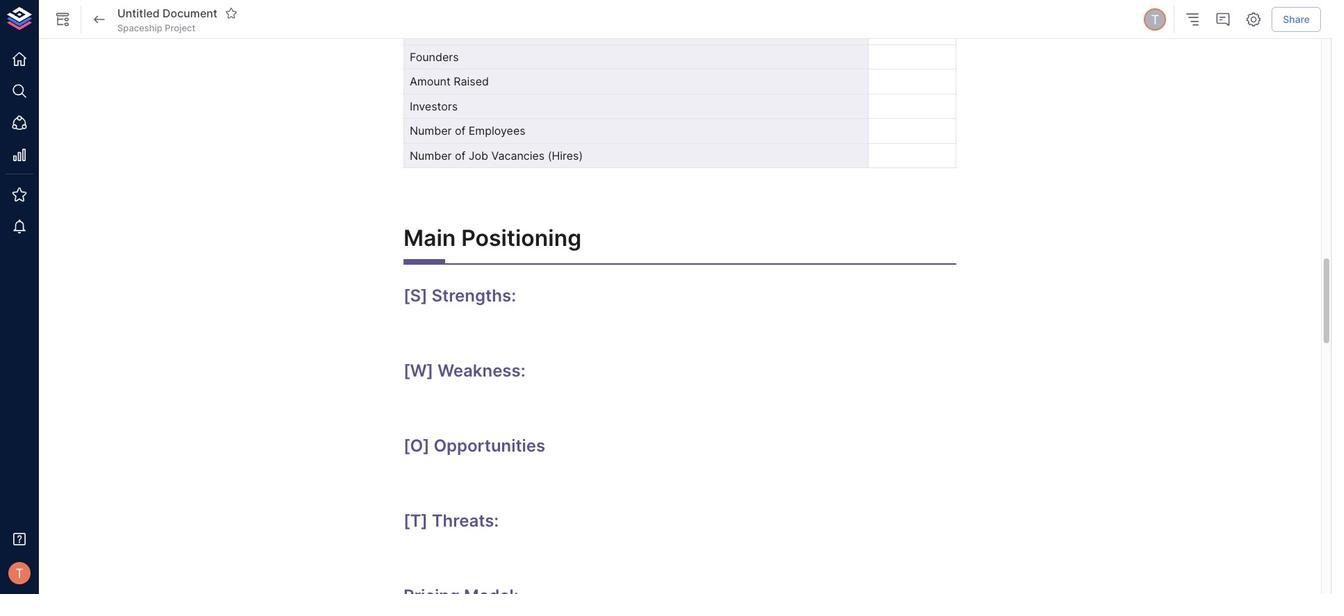 Task type: vqa. For each thing, say whether or not it's contained in the screenshot.
unpin image
no



Task type: describe. For each thing, give the bounding box(es) containing it.
1 vertical spatial t
[[15, 566, 24, 581]]

[w] weakness:
[[404, 361, 526, 381]]

0 horizontal spatial t button
[[4, 558, 35, 589]]

[t]
[[404, 511, 428, 531]]

main
[[404, 225, 456, 252]]

[w]
[[404, 361, 434, 381]]

of for employees
[[455, 124, 466, 138]]

[o] opportunities
[[404, 436, 546, 456]]

amount
[[410, 75, 451, 89]]

untitled
[[117, 6, 160, 20]]

[o]
[[404, 436, 430, 456]]

weakness:
[[438, 361, 526, 381]]

[s]
[[404, 285, 428, 306]]

number for number of job vacancies (hires)
[[410, 148, 452, 162]]

untitled document
[[117, 6, 217, 20]]

amount raised
[[410, 75, 489, 89]]

year
[[410, 25, 433, 39]]

main positioning
[[404, 225, 582, 252]]

1 horizontal spatial t button
[[1143, 6, 1169, 33]]

number for number of employees
[[410, 124, 452, 138]]

raised
[[454, 75, 489, 89]]

positioning
[[462, 225, 582, 252]]

show wiki image
[[54, 11, 71, 28]]



Task type: locate. For each thing, give the bounding box(es) containing it.
of down investors
[[455, 124, 466, 138]]

favorite image
[[225, 7, 238, 19]]

of left job
[[455, 148, 466, 162]]

project
[[165, 22, 195, 33]]

number of job vacancies (hires)
[[410, 148, 583, 162]]

threats:
[[432, 511, 499, 531]]

0 vertical spatial t button
[[1143, 6, 1169, 33]]

(hires)
[[548, 148, 583, 162]]

t
[[1152, 12, 1160, 27], [15, 566, 24, 581]]

number
[[410, 124, 452, 138], [410, 148, 452, 162]]

vacancies
[[492, 148, 545, 162]]

2 of from the top
[[455, 148, 466, 162]]

1 vertical spatial t button
[[4, 558, 35, 589]]

opportunities
[[434, 436, 546, 456]]

share button
[[1273, 7, 1322, 32]]

of
[[455, 124, 466, 138], [455, 148, 466, 162]]

1 vertical spatial number
[[410, 148, 452, 162]]

0 horizontal spatial t
[[15, 566, 24, 581]]

job
[[469, 148, 489, 162]]

1 number from the top
[[410, 124, 452, 138]]

0 vertical spatial t
[[1152, 12, 1160, 27]]

spaceship project link
[[117, 21, 195, 34]]

table of contents image
[[1185, 11, 1202, 28]]

settings image
[[1246, 11, 1263, 28]]

0 vertical spatial of
[[455, 124, 466, 138]]

strengths:
[[432, 285, 517, 306]]

0 vertical spatial number
[[410, 124, 452, 138]]

employees
[[469, 124, 526, 138]]

share
[[1284, 13, 1311, 25]]

year founded
[[410, 25, 483, 39]]

1 vertical spatial of
[[455, 148, 466, 162]]

number down investors
[[410, 124, 452, 138]]

1 horizontal spatial t
[[1152, 12, 1160, 27]]

number down number of employees
[[410, 148, 452, 162]]

go back image
[[91, 11, 108, 28]]

number of employees
[[410, 124, 526, 138]]

founders
[[410, 50, 459, 64]]

document
[[163, 6, 217, 20]]

2 number from the top
[[410, 148, 452, 162]]

spaceship project
[[117, 22, 195, 33]]

t button
[[1143, 6, 1169, 33], [4, 558, 35, 589]]

comments image
[[1216, 11, 1232, 28]]

of for job
[[455, 148, 466, 162]]

spaceship
[[117, 22, 163, 33]]

founded
[[437, 25, 483, 39]]

investors
[[410, 99, 458, 113]]

[s] strengths:
[[404, 285, 517, 306]]

1 of from the top
[[455, 124, 466, 138]]

[t] threats:
[[404, 511, 499, 531]]



